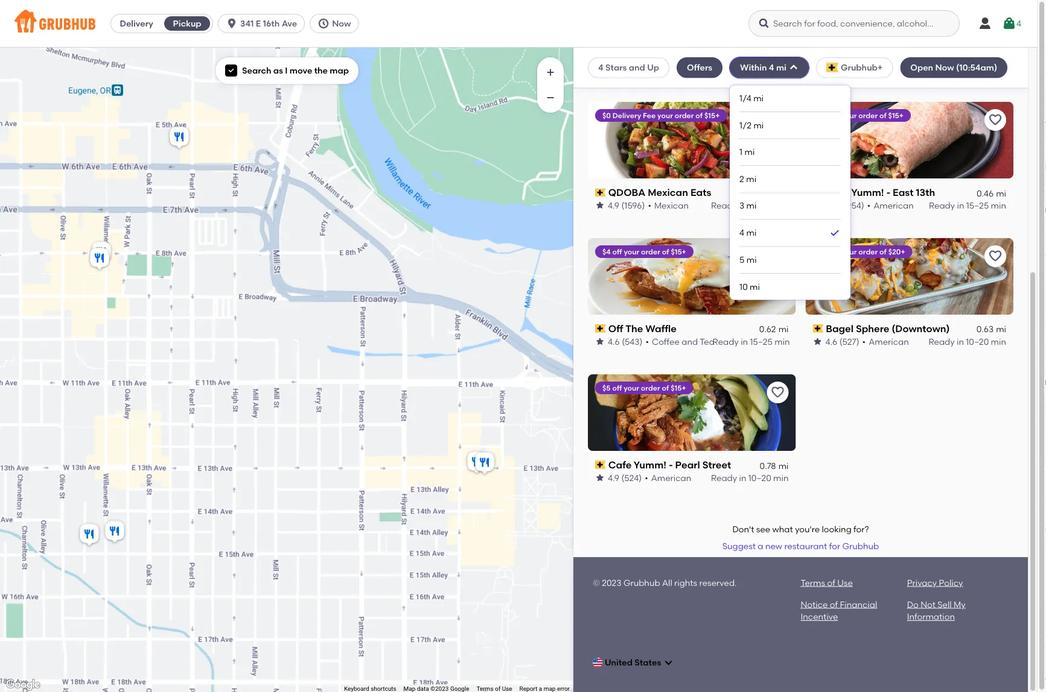 Task type: locate. For each thing, give the bounding box(es) containing it.
grubhub down for?
[[842, 542, 879, 552]]

subscription pass image up the stars
[[595, 52, 606, 61]]

mandy's
[[608, 50, 648, 62]]

0 horizontal spatial cafe
[[608, 460, 632, 471]]

mi right 1 at the right top of page
[[745, 147, 755, 157]]

1 horizontal spatial grubhub
[[842, 542, 879, 552]]

ready for cafe yumm! - pearl street
[[711, 473, 737, 483]]

svg image right 'ave'
[[318, 18, 330, 30]]

4 inside 4 mi option
[[739, 228, 744, 238]]

1 horizontal spatial • american
[[862, 337, 909, 347]]

mi for 2 mi
[[746, 174, 756, 184]]

east
[[893, 187, 914, 199]]

save this restaurant image
[[988, 249, 1003, 264], [771, 386, 785, 400]]

in for cafe yumm! - pearl street
[[739, 473, 746, 483]]

min for dos hermanos taqueria
[[991, 64, 1006, 74]]

4
[[1016, 18, 1021, 29], [598, 62, 603, 73], [769, 62, 774, 73], [739, 228, 744, 238]]

• mexican down dos hermanos taqueria
[[867, 64, 908, 74]]

star icon image left 4.5
[[595, 64, 605, 74]]

1 vertical spatial and
[[682, 337, 698, 347]]

mi right 0.62
[[778, 325, 789, 335]]

mi for 1/4 mi
[[753, 93, 764, 103]]

in for off the waffle
[[741, 337, 748, 347]]

• american
[[862, 337, 909, 347], [645, 473, 691, 483]]

american down bagel sphere (downtown)
[[869, 337, 909, 347]]

10–20 down 0.45
[[748, 200, 771, 211]]

min down 0.62 mi
[[775, 337, 790, 347]]

within
[[740, 62, 767, 73]]

4 inside 4 button
[[1016, 18, 1021, 29]]

svg image up 0.29 mi
[[1002, 16, 1016, 31]]

4.9
[[608, 200, 619, 211], [608, 473, 619, 483]]

ready in 15–25 min for mandy's family restaurant
[[711, 64, 789, 74]]

(524)
[[621, 473, 642, 483]]

mi right 2
[[746, 174, 756, 184]]

0 horizontal spatial and
[[629, 62, 645, 73]]

and down mandy's
[[629, 62, 645, 73]]

0 horizontal spatial save this restaurant image
[[771, 386, 785, 400]]

ready in 10–20 min
[[929, 64, 1006, 74], [711, 200, 789, 211], [929, 337, 1006, 347], [711, 473, 789, 483]]

order for cafe yumm! - east 13th
[[859, 111, 878, 120]]

svg image left 4 button
[[978, 16, 992, 31]]

1 horizontal spatial 4.6
[[825, 337, 837, 347]]

1 horizontal spatial yumm!
[[851, 187, 884, 199]]

3
[[739, 201, 744, 211]]

order right $4
[[641, 247, 660, 256]]

yumm! up (524)
[[634, 460, 666, 471]]

min for qdoba mexican eats
[[773, 200, 789, 211]]

0 horizontal spatial $5
[[602, 384, 611, 393]]

2 vertical spatial subscription pass image
[[595, 461, 606, 470]]

mi right 0.29
[[996, 52, 1006, 62]]

mi right "0.78" at the right of page
[[778, 461, 789, 471]]

1 vertical spatial 4.9
[[608, 473, 619, 483]]

- for pearl
[[669, 460, 673, 471]]

mi right 3
[[746, 201, 757, 211]]

subscription pass image left qdoba
[[595, 188, 606, 197]]

$15+ for off the waffle
[[671, 247, 686, 256]]

10–20 down 0.29
[[966, 64, 989, 74]]

• for dos hermanos taqueria
[[867, 64, 870, 74]]

2 vertical spatial american
[[651, 473, 691, 483]]

4.5 (1399)
[[608, 64, 645, 74]]

mi right 0.45
[[778, 188, 789, 198]]

15–25 down 0.62
[[750, 337, 773, 347]]

1 vertical spatial ready in 15–25 min
[[929, 200, 1006, 211]]

• american down cafe yumm! - pearl street
[[645, 473, 691, 483]]

american
[[874, 200, 914, 211], [869, 337, 909, 347], [651, 473, 691, 483]]

order left $20+
[[859, 247, 878, 256]]

your
[[657, 111, 673, 120], [841, 111, 857, 120], [624, 247, 639, 256], [841, 247, 857, 256], [624, 384, 639, 393]]

qdoba mexican eats image
[[465, 450, 489, 477]]

0 vertical spatial ready in 15–25 min
[[711, 64, 789, 74]]

15–25
[[749, 64, 771, 74], [966, 200, 989, 211], [750, 337, 773, 347]]

ready in 15–25 min down 0.25
[[711, 64, 789, 74]]

min down 0.63 mi at the right top of the page
[[991, 337, 1006, 347]]

your right '$6' at the right top of the page
[[841, 111, 857, 120]]

for
[[829, 542, 840, 552]]

see
[[756, 525, 770, 535]]

mexican left eats
[[648, 187, 688, 199]]

new
[[765, 542, 782, 552]]

grubhub left the all
[[623, 578, 660, 588]]

• down the 'hermanos' on the top of page
[[867, 64, 870, 74]]

4.6 down 'off'
[[608, 337, 620, 347]]

min for off the waffle
[[775, 337, 790, 347]]

1 vertical spatial $5
[[602, 384, 611, 393]]

4.9 for cafe yumm! - pearl street
[[608, 473, 619, 483]]

• down qdoba mexican eats
[[648, 200, 651, 211]]

bagel sphere (downtown)
[[826, 323, 950, 335]]

cafe up 4.9 (524)
[[608, 460, 632, 471]]

1 vertical spatial 15–25
[[966, 200, 989, 211]]

0 horizontal spatial now
[[332, 18, 351, 29]]

my
[[954, 600, 966, 610]]

- left the pearl
[[669, 460, 673, 471]]

0 vertical spatial subscription pass image
[[813, 188, 823, 197]]

mi for 5 mi
[[747, 255, 757, 265]]

svg image for search as i move the map
[[228, 67, 235, 74]]

0 horizontal spatial yumm!
[[634, 460, 666, 471]]

2 vertical spatial ready in 15–25 min
[[713, 337, 790, 347]]

mi right 10
[[750, 282, 760, 292]]

mi for 0.78 mi
[[778, 461, 789, 471]]

• mexican down qdoba mexican eats
[[648, 200, 689, 211]]

mi inside option
[[746, 228, 757, 238]]

sell
[[938, 600, 952, 610]]

(543)
[[622, 337, 642, 347]]

• right (1399)
[[648, 64, 652, 74]]

ready in 10–20 min down "0.78" at the right of page
[[711, 473, 789, 483]]

cafe yumm! - east 13th image
[[473, 451, 497, 477]]

mi right 1/4 at the right top of the page
[[753, 93, 764, 103]]

1 horizontal spatial save this restaurant image
[[988, 249, 1003, 264]]

your down (4954)
[[841, 247, 857, 256]]

as
[[273, 65, 283, 76]]

2 vertical spatial mexican
[[654, 200, 689, 211]]

don't
[[732, 525, 754, 535]]

15–25 for off the waffle
[[750, 337, 773, 347]]

your right fee
[[657, 111, 673, 120]]

subscription pass image
[[595, 52, 606, 61], [813, 52, 823, 61], [595, 188, 606, 197], [813, 325, 823, 333]]

subscription pass image for bagel sphere (downtown)
[[813, 325, 823, 333]]

in for dos hermanos taqueria
[[957, 64, 964, 74]]

mi right 1/2
[[754, 120, 764, 130]]

yumm! for pearl
[[634, 460, 666, 471]]

and left tea
[[682, 337, 698, 347]]

mi right 0.46
[[996, 188, 1006, 198]]

4 for 4 mi
[[739, 228, 744, 238]]

2 4.9 from the top
[[608, 473, 619, 483]]

svg image
[[978, 16, 992, 31], [318, 18, 330, 30], [758, 18, 770, 30], [789, 63, 798, 73]]

do not sell my information link
[[907, 600, 966, 623]]

language select image
[[593, 659, 602, 668]]

0 vertical spatial delivery
[[120, 18, 153, 29]]

delivery left pickup button
[[120, 18, 153, 29]]

privacy policy
[[907, 578, 963, 588]]

0 vertical spatial grubhub
[[842, 542, 879, 552]]

order for bagel sphere (downtown)
[[859, 247, 878, 256]]

1 horizontal spatial $5
[[820, 247, 828, 256]]

ave
[[282, 18, 297, 29]]

in for cafe yumm! - east 13th
[[957, 200, 964, 211]]

0 vertical spatial $5
[[820, 247, 828, 256]]

hermanos
[[846, 50, 896, 62]]

1 horizontal spatial -
[[886, 187, 890, 199]]

1 vertical spatial -
[[669, 460, 673, 471]]

delivery right '$0'
[[613, 111, 641, 120]]

1 vertical spatial • mexican
[[648, 200, 689, 211]]

don't see what you're looking for?
[[732, 525, 869, 535]]

• right (524)
[[645, 473, 648, 483]]

1 vertical spatial now
[[935, 62, 954, 73]]

0.62
[[759, 325, 776, 335]]

min down 0.45 mi
[[773, 200, 789, 211]]

cafe
[[826, 187, 849, 199], [608, 460, 632, 471]]

star icon image
[[595, 64, 605, 74], [813, 64, 822, 74], [595, 201, 605, 210], [595, 337, 605, 347], [813, 337, 822, 347], [595, 474, 605, 483]]

• down off the waffle
[[646, 337, 649, 347]]

10
[[739, 282, 748, 292]]

0 vertical spatial american
[[874, 200, 914, 211]]

of down grubhub+
[[879, 111, 887, 120]]

delivery
[[120, 18, 153, 29], [613, 111, 641, 120]]

4.9 (1596)
[[608, 200, 645, 211]]

and
[[629, 62, 645, 73], [682, 337, 698, 347]]

4.6 (527)
[[825, 337, 859, 347]]

(10:54am)
[[956, 62, 997, 73]]

ready in 10–20 min down 0.63
[[929, 337, 1006, 347]]

american for bagel sphere (downtown)
[[869, 337, 909, 347]]

341 e 16th ave button
[[218, 14, 310, 33]]

svg image right states
[[664, 659, 673, 668]]

pickup button
[[162, 14, 213, 33]]

ready
[[711, 64, 737, 74], [929, 64, 955, 74], [711, 200, 737, 211], [929, 200, 955, 211], [713, 337, 739, 347], [929, 337, 955, 347], [711, 473, 737, 483]]

star icon image left 4.9 (1596)
[[595, 201, 605, 210]]

0 vertical spatial cafe
[[826, 187, 849, 199]]

10–20 for dos hermanos taqueria
[[966, 64, 989, 74]]

svg image left search
[[228, 67, 235, 74]]

search as i move the map
[[242, 65, 349, 76]]

and for up
[[629, 62, 645, 73]]

off the waffle
[[608, 323, 677, 335]]

4.9 left (524)
[[608, 473, 619, 483]]

svg image for 4
[[1002, 16, 1016, 31]]

svg image right within 4 mi
[[789, 63, 798, 73]]

3 mi
[[739, 201, 757, 211]]

1 vertical spatial save this restaurant image
[[771, 386, 785, 400]]

10–20 down 0.63
[[966, 337, 989, 347]]

mi down 0.25 mi
[[776, 62, 786, 73]]

states
[[635, 658, 661, 669]]

4.9 down qdoba
[[608, 200, 619, 211]]

in for bagel sphere (downtown)
[[957, 337, 964, 347]]

0.63
[[976, 325, 994, 335]]

yumm! for east
[[851, 187, 884, 199]]

mi up "5 mi"
[[746, 228, 757, 238]]

of left use
[[827, 578, 835, 588]]

• right (527)
[[862, 337, 866, 347]]

svg image inside 4 button
[[1002, 16, 1016, 31]]

ready in 15–25 min down 0.46
[[929, 200, 1006, 211]]

subscription pass image left dos
[[813, 52, 823, 61]]

cafe yumm! - pearl street image
[[167, 125, 191, 152]]

your for cafe yumm! - east 13th
[[841, 111, 857, 120]]

check icon image
[[829, 227, 841, 239]]

1 horizontal spatial and
[[682, 337, 698, 347]]

american down cafe yumm! - pearl street
[[651, 473, 691, 483]]

© 2023 grubhub all rights reserved.
[[593, 578, 737, 588]]

offers
[[687, 62, 712, 73]]

now right open
[[935, 62, 954, 73]]

0 vertical spatial save this restaurant button
[[984, 109, 1006, 131]]

star icon image left 4.9 (524)
[[595, 474, 605, 483]]

$15+
[[704, 111, 720, 120], [888, 111, 904, 120], [671, 247, 686, 256], [671, 384, 686, 393]]

svg image
[[1002, 16, 1016, 31], [226, 18, 238, 30], [228, 67, 235, 74], [664, 659, 673, 668]]

min down 0.29 mi
[[991, 64, 1006, 74]]

main navigation navigation
[[0, 0, 1037, 48]]

0 vertical spatial -
[[886, 187, 890, 199]]

subscription pass image for off the waffle
[[595, 325, 606, 333]]

1 horizontal spatial • mexican
[[867, 64, 908, 74]]

0 horizontal spatial • american
[[645, 473, 691, 483]]

off down check icon
[[830, 247, 840, 256]]

• for mandy's family restaurant
[[648, 64, 652, 74]]

• american down bagel sphere (downtown)
[[862, 337, 909, 347]]

united states
[[605, 658, 661, 669]]

0 vertical spatial yumm!
[[851, 187, 884, 199]]

subscription pass image for mandy's family restaurant
[[595, 52, 606, 61]]

search
[[242, 65, 271, 76]]

star icon image for dos hermanos taqueria
[[813, 64, 822, 74]]

mexican
[[873, 64, 908, 74], [648, 187, 688, 199], [654, 200, 689, 211]]

1 4.9 from the top
[[608, 200, 619, 211]]

4.9 (524)
[[608, 473, 642, 483]]

1 vertical spatial save this restaurant button
[[984, 246, 1006, 267]]

10–20 for bagel sphere (downtown)
[[966, 337, 989, 347]]

4 for 4 stars and up
[[598, 62, 603, 73]]

(4954) • american
[[839, 200, 914, 211]]

ready in 10–20 min for cafe yumm! - pearl street
[[711, 473, 789, 483]]

now inside button
[[332, 18, 351, 29]]

$5 down 4.6 (543)
[[602, 384, 611, 393]]

ready for mandy's family restaurant
[[711, 64, 737, 74]]

1 vertical spatial subscription pass image
[[595, 325, 606, 333]]

10–20 for qdoba mexican eats
[[748, 200, 771, 211]]

ready in 15–25 min for off the waffle
[[713, 337, 790, 347]]

waffle
[[645, 323, 677, 335]]

1 vertical spatial grubhub
[[623, 578, 660, 588]]

google image
[[3, 678, 43, 693]]

4.6 for off the waffle
[[608, 337, 620, 347]]

10–20 down "0.78" at the right of page
[[748, 473, 771, 483]]

0 horizontal spatial delivery
[[120, 18, 153, 29]]

now up map
[[332, 18, 351, 29]]

4.6 down bagel
[[825, 337, 837, 347]]

mi
[[778, 52, 789, 62], [996, 52, 1006, 62], [776, 62, 786, 73], [753, 93, 764, 103], [754, 120, 764, 130], [745, 147, 755, 157], [746, 174, 756, 184], [778, 188, 789, 198], [996, 188, 1006, 198], [746, 201, 757, 211], [746, 228, 757, 238], [747, 255, 757, 265], [750, 282, 760, 292], [778, 325, 789, 335], [996, 325, 1006, 335], [778, 461, 789, 471]]

0 vertical spatial save this restaurant image
[[988, 249, 1003, 264]]

0 vertical spatial • american
[[862, 337, 909, 347]]

mi for 0.29 mi
[[996, 52, 1006, 62]]

0 vertical spatial • mexican
[[867, 64, 908, 74]]

of up the incentive at the bottom right of the page
[[830, 600, 838, 610]]

for?
[[854, 525, 869, 535]]

1 4.6 from the left
[[608, 337, 620, 347]]

your for bagel sphere (downtown)
[[841, 247, 857, 256]]

mi for 0.45 mi
[[778, 188, 789, 198]]

subscription pass image
[[813, 188, 823, 197], [595, 325, 606, 333], [595, 461, 606, 470]]

0 vertical spatial 4.9
[[608, 200, 619, 211]]

2 vertical spatial 15–25
[[750, 337, 773, 347]]

-
[[886, 187, 890, 199], [669, 460, 673, 471]]

order
[[675, 111, 694, 120], [859, 111, 878, 120], [641, 247, 660, 256], [859, 247, 878, 256], [641, 384, 660, 393]]

15–25 down 0.46
[[966, 200, 989, 211]]

0 vertical spatial and
[[629, 62, 645, 73]]

ready in 15–25 min
[[711, 64, 789, 74], [929, 200, 1006, 211], [713, 337, 790, 347]]

mi for 0.63 mi
[[996, 325, 1006, 335]]

4.6 for bagel sphere (downtown)
[[825, 337, 837, 347]]

1 horizontal spatial delivery
[[613, 111, 641, 120]]

suggest
[[722, 542, 756, 552]]

yumm!
[[851, 187, 884, 199], [634, 460, 666, 471]]

0 vertical spatial 15–25
[[749, 64, 771, 74]]

1 vertical spatial yumm!
[[634, 460, 666, 471]]

$0 delivery fee your order of $15+
[[602, 111, 720, 120]]

min down 0.46 mi
[[991, 200, 1006, 211]]

1 vertical spatial american
[[869, 337, 909, 347]]

svg image left 341
[[226, 18, 238, 30]]

1 horizontal spatial cafe
[[826, 187, 849, 199]]

0.25
[[759, 52, 776, 62]]

mandy's family restaurant image
[[103, 520, 127, 546]]

ready in 15–25 min down 0.62
[[713, 337, 790, 347]]

1 vertical spatial • american
[[645, 473, 691, 483]]

0 vertical spatial mexican
[[873, 64, 908, 74]]

©
[[593, 578, 600, 588]]

2 4.6 from the left
[[825, 337, 837, 347]]

0 horizontal spatial grubhub
[[623, 578, 660, 588]]

policy
[[939, 578, 963, 588]]

mi right 5
[[747, 255, 757, 265]]

• mexican for mexican
[[648, 200, 689, 211]]

10 mi
[[739, 282, 760, 292]]

0.63 mi
[[976, 325, 1006, 335]]

1 vertical spatial cafe
[[608, 460, 632, 471]]

2 vertical spatial save this restaurant button
[[767, 382, 789, 404]]

mexican down dos hermanos taqueria
[[873, 64, 908, 74]]

off right '$6' at the right top of the page
[[830, 111, 840, 120]]

off the waffle logo image
[[588, 238, 796, 315]]

svg image inside now button
[[318, 18, 330, 30]]

svg image inside 341 e 16th ave button
[[226, 18, 238, 30]]

of down offers
[[696, 111, 703, 120]]

0.29 mi
[[977, 52, 1006, 62]]

cafe up (4954)
[[826, 187, 849, 199]]

min down 0.78 mi
[[773, 473, 789, 483]]

min for cafe yumm! - pearl street
[[773, 473, 789, 483]]

0 horizontal spatial 4.6
[[608, 337, 620, 347]]

min down 0.25 mi
[[773, 64, 789, 74]]

of right $4
[[662, 247, 669, 256]]

$20+
[[888, 247, 905, 256]]

0 horizontal spatial -
[[669, 460, 673, 471]]

your right $4
[[624, 247, 639, 256]]

- left east on the top right of the page
[[886, 187, 890, 199]]

ready in 10–20 min for bagel sphere (downtown)
[[929, 337, 1006, 347]]

order for off the waffle
[[641, 247, 660, 256]]

4.5
[[608, 64, 620, 74]]

star icon image for bagel sphere (downtown)
[[813, 337, 822, 347]]

mi for 4 mi
[[746, 228, 757, 238]]

(2738)
[[839, 64, 864, 74]]

breakfast
[[655, 64, 694, 74]]

star icon image left 4.6 (543)
[[595, 337, 605, 347]]

pickup
[[173, 18, 201, 29]]

svg image up 0.25
[[758, 18, 770, 30]]

0 horizontal spatial • mexican
[[648, 200, 689, 211]]

save this restaurant button for cafe yumm! - pearl street
[[767, 382, 789, 404]]

15–25 for mandy's family restaurant
[[749, 64, 771, 74]]

of
[[696, 111, 703, 120], [879, 111, 887, 120], [662, 247, 669, 256], [879, 247, 887, 256], [662, 384, 669, 393], [827, 578, 835, 588], [830, 600, 838, 610]]

mi right 0.63
[[996, 325, 1006, 335]]

ready for qdoba mexican eats
[[711, 200, 737, 211]]

yumm! up (4954) • american
[[851, 187, 884, 199]]

0 vertical spatial now
[[332, 18, 351, 29]]

mi right 0.25
[[778, 52, 789, 62]]

list box
[[739, 85, 841, 300]]

mi for 1/2 mi
[[754, 120, 764, 130]]

15–25 down 0.25
[[749, 64, 771, 74]]



Task type: vqa. For each thing, say whether or not it's contained in the screenshot.
0.63 in the right of the page
yes



Task type: describe. For each thing, give the bounding box(es) containing it.
ready for cafe yumm! - east 13th
[[929, 200, 955, 211]]

grubhub inside button
[[842, 542, 879, 552]]

order for cafe yumm! - pearl street
[[641, 384, 660, 393]]

move
[[290, 65, 312, 76]]

ready in 10–20 min for qdoba mexican eats
[[711, 200, 789, 211]]

bagel sphere (downtown) image
[[89, 240, 113, 267]]

16th
[[263, 18, 280, 29]]

terms of use link
[[801, 578, 853, 588]]

$6 off your order of $15+
[[820, 111, 904, 120]]

of inside notice of financial incentive
[[830, 600, 838, 610]]

coffee
[[652, 337, 680, 347]]

cafe yumm! - east 13th logo image
[[806, 102, 1013, 179]]

now button
[[310, 14, 364, 33]]

4.9 for qdoba mexican eats
[[608, 200, 619, 211]]

0.29
[[977, 52, 994, 62]]

map region
[[0, 0, 624, 693]]

2 mi
[[739, 174, 756, 184]]

qdoba mexican eats logo image
[[588, 102, 796, 179]]

off for cafe yumm! - pearl street
[[612, 384, 622, 393]]

4 mi
[[739, 228, 757, 238]]

1 vertical spatial delivery
[[613, 111, 641, 120]]

list box containing 1/4 mi
[[739, 85, 841, 300]]

minus icon image
[[544, 92, 557, 104]]

united
[[605, 658, 633, 669]]

min for bagel sphere (downtown)
[[991, 337, 1006, 347]]

star icon image for off the waffle
[[595, 337, 605, 347]]

map
[[330, 65, 349, 76]]

off
[[608, 323, 623, 335]]

Search for food, convenience, alcohol... search field
[[748, 10, 960, 37]]

star icon image for cafe yumm! - pearl street
[[595, 474, 605, 483]]

ready for dos hermanos taqueria
[[929, 64, 955, 74]]

save this restaurant button for cafe yumm! - east 13th
[[984, 109, 1006, 131]]

5
[[739, 255, 745, 265]]

up
[[647, 62, 659, 73]]

suggest a new restaurant for grubhub button
[[717, 536, 884, 558]]

(527)
[[839, 337, 859, 347]]

• coffee and tea
[[646, 337, 715, 347]]

plus icon image
[[544, 66, 557, 78]]

• for bagel sphere (downtown)
[[862, 337, 866, 347]]

$5 for cafe
[[602, 384, 611, 393]]

you're
[[795, 525, 820, 535]]

in for qdoba mexican eats
[[739, 200, 746, 211]]

mi for 0.46 mi
[[996, 188, 1006, 198]]

dos hermanos taqueria image
[[77, 523, 101, 549]]

1/2 mi
[[739, 120, 764, 130]]

financial
[[840, 600, 877, 610]]

off the waffle image
[[88, 246, 112, 273]]

delivery inside 'button'
[[120, 18, 153, 29]]

• right (4954)
[[867, 200, 870, 211]]

subscription pass image for cafe yumm! - pearl street
[[595, 461, 606, 470]]

star icon image for mandy's family restaurant
[[595, 64, 605, 74]]

off for bagel sphere (downtown)
[[830, 247, 840, 256]]

save this restaurant image for cafe yumm! - pearl street
[[771, 386, 785, 400]]

save this restaurant button for bagel sphere (downtown)
[[984, 246, 1006, 267]]

min for cafe yumm! - east 13th
[[991, 200, 1006, 211]]

• for qdoba mexican eats
[[648, 200, 651, 211]]

stars
[[605, 62, 627, 73]]

mi for 0.25 mi
[[778, 52, 789, 62]]

off for cafe yumm! - east 13th
[[830, 111, 840, 120]]

i
[[285, 65, 288, 76]]

• american for yumm!
[[645, 473, 691, 483]]

e
[[256, 18, 261, 29]]

terms of use
[[801, 578, 853, 588]]

341
[[240, 18, 254, 29]]

mi for 10 mi
[[750, 282, 760, 292]]

suggest a new restaurant for grubhub
[[722, 542, 879, 552]]

- for east
[[886, 187, 890, 199]]

taqueria
[[898, 50, 940, 62]]

mexican for hermanos
[[873, 64, 908, 74]]

star icon image for qdoba mexican eats
[[595, 201, 605, 210]]

(1399)
[[622, 64, 645, 74]]

of down 'coffee'
[[662, 384, 669, 393]]

within 4 mi
[[740, 62, 786, 73]]

svg image inside united states button
[[664, 659, 673, 668]]

mexican for mexican
[[654, 200, 689, 211]]

• american for sphere
[[862, 337, 909, 347]]

pearl
[[675, 460, 700, 471]]

mi for 3 mi
[[746, 201, 757, 211]]

privacy policy link
[[907, 578, 963, 588]]

4.6 (543)
[[608, 337, 642, 347]]

$5 for bagel
[[820, 247, 828, 256]]

5 mi
[[739, 255, 757, 265]]

(4954)
[[839, 200, 864, 211]]

4 button
[[1002, 13, 1021, 34]]

• breakfast
[[648, 64, 694, 74]]

your for off the waffle
[[624, 247, 639, 256]]

• for off the waffle
[[646, 337, 649, 347]]

sphere
[[856, 323, 889, 335]]

$0
[[602, 111, 611, 120]]

and for tea
[[682, 337, 698, 347]]

tea
[[700, 337, 715, 347]]

0.45 mi
[[759, 188, 789, 198]]

1
[[739, 147, 743, 157]]

dos hermanos taqueria
[[826, 50, 940, 62]]

the
[[625, 323, 643, 335]]

order right fee
[[675, 111, 694, 120]]

rights
[[674, 578, 697, 588]]

bagel sphere (downtown) logo image
[[806, 238, 1013, 315]]

4 mi option
[[739, 220, 841, 247]]

cafe yumm! - east 13th
[[826, 187, 935, 199]]

subscription pass image for qdoba mexican eats
[[595, 188, 606, 197]]

$5 off your order of $15+
[[602, 384, 686, 393]]

eats
[[690, 187, 711, 199]]

save this restaurant image
[[988, 113, 1003, 127]]

10–20 for cafe yumm! - pearl street
[[748, 473, 771, 483]]

1 mi
[[739, 147, 755, 157]]

0.45
[[759, 188, 776, 198]]

(1596)
[[621, 200, 645, 211]]

mandy's family restaurant
[[608, 50, 737, 62]]

grubhub+
[[841, 62, 883, 73]]

cafe for cafe yumm! - pearl street
[[608, 460, 632, 471]]

in for mandy's family restaurant
[[739, 64, 747, 74]]

mi for 1 mi
[[745, 147, 755, 157]]

subscription pass image for dos hermanos taqueria
[[813, 52, 823, 61]]

grubhub plus flag logo image
[[826, 63, 838, 73]]

do not sell my information
[[907, 600, 966, 623]]

4 for 4
[[1016, 18, 1021, 29]]

save this restaurant image for bagel sphere (downtown)
[[988, 249, 1003, 264]]

family
[[650, 50, 682, 62]]

$5 off your order of $20+
[[820, 247, 905, 256]]

off for off the waffle
[[612, 247, 622, 256]]

0.25 mi
[[759, 52, 789, 62]]

of left $20+
[[879, 247, 887, 256]]

american for cafe yumm! - pearl street
[[651, 473, 691, 483]]

use
[[837, 578, 853, 588]]

• for cafe yumm! - pearl street
[[645, 473, 648, 483]]

ready in 15–25 min for cafe yumm! - east 13th
[[929, 200, 1006, 211]]

cafe yumm! - pearl street logo image
[[588, 375, 796, 451]]

$4 off your order of $15+
[[602, 247, 686, 256]]

13th
[[916, 187, 935, 199]]

dos
[[826, 50, 844, 62]]

looking
[[822, 525, 852, 535]]

terms
[[801, 578, 825, 588]]

ready for bagel sphere (downtown)
[[929, 337, 955, 347]]

notice
[[801, 600, 828, 610]]

not
[[921, 600, 936, 610]]

svg image for 341 e 16th ave
[[226, 18, 238, 30]]

your for cafe yumm! - pearl street
[[624, 384, 639, 393]]

4 stars and up
[[598, 62, 659, 73]]

1 horizontal spatial now
[[935, 62, 954, 73]]

• mexican for hermanos
[[867, 64, 908, 74]]

$15+ for cafe yumm! - pearl street
[[671, 384, 686, 393]]

$6
[[820, 111, 828, 120]]

$15+ for cafe yumm! - east 13th
[[888, 111, 904, 120]]

$4
[[602, 247, 611, 256]]

(downtown)
[[892, 323, 950, 335]]

ready for off the waffle
[[713, 337, 739, 347]]

1 vertical spatial mexican
[[648, 187, 688, 199]]

ready in 10–20 min for dos hermanos taqueria
[[929, 64, 1006, 74]]

min for mandy's family restaurant
[[773, 64, 789, 74]]

do
[[907, 600, 919, 610]]

mi for 0.62 mi
[[778, 325, 789, 335]]

notice of financial incentive link
[[801, 600, 877, 623]]

2023
[[602, 578, 621, 588]]

a
[[758, 542, 763, 552]]

what
[[772, 525, 793, 535]]



